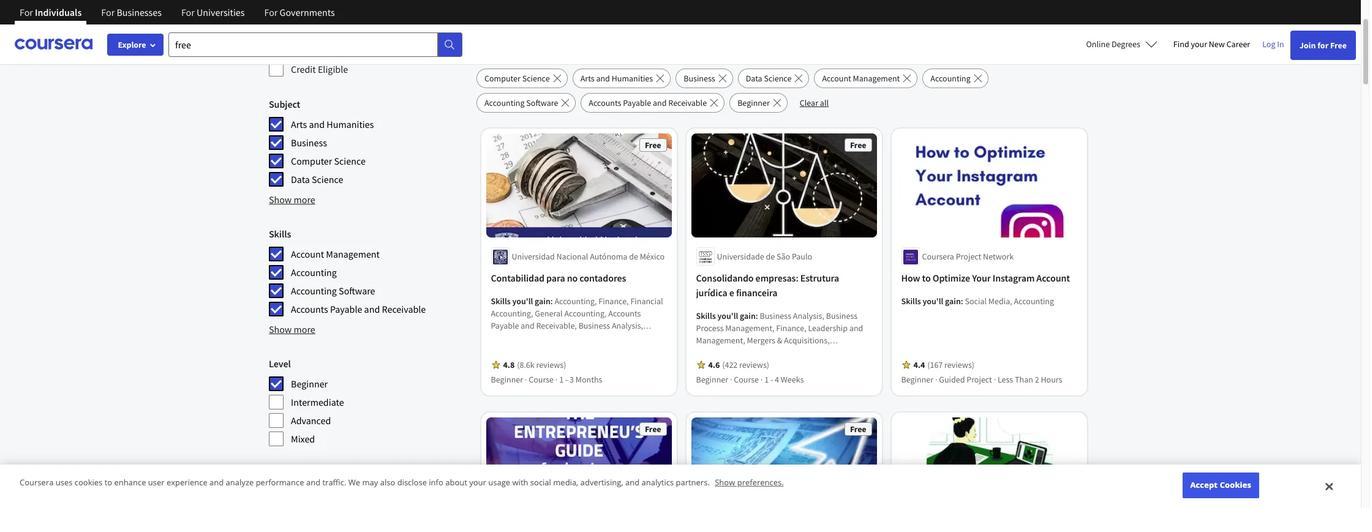 Task type: vqa. For each thing, say whether or not it's contained in the screenshot.
second '1' from the right
yes



Task type: describe. For each thing, give the bounding box(es) containing it.
computer science button
[[477, 69, 568, 88]]

preferences.
[[737, 477, 784, 488]]

beginner · guided project · less than 2 hours
[[902, 375, 1063, 386]]

intermediate
[[291, 396, 344, 409]]

coursera project network
[[923, 251, 1014, 262]]

0 horizontal spatial to
[[105, 477, 112, 488]]

clear all button
[[793, 93, 836, 113]]

são
[[777, 251, 791, 262]]

2 de from the left
[[766, 251, 775, 262]]

accept
[[1191, 480, 1218, 491]]

0 vertical spatial project
[[956, 251, 982, 262]]

accounting software inside button
[[485, 97, 558, 108]]

find your new career link
[[1168, 37, 1257, 52]]

0 vertical spatial 2
[[1035, 375, 1040, 386]]

consolidando
[[697, 272, 754, 285]]

months
[[576, 375, 603, 386]]

media,
[[989, 296, 1013, 307]]

about
[[445, 477, 467, 488]]

cookies
[[75, 477, 102, 488]]

beginner inside button
[[738, 97, 770, 108]]

data inside "button"
[[746, 73, 762, 84]]

account management button
[[814, 69, 918, 88]]

contabilidad para no contadores
[[491, 272, 627, 285]]

mergers
[[747, 335, 776, 346]]

advertising,
[[581, 477, 623, 488]]

beginner · course · 1 - 3 months
[[491, 375, 603, 386]]

management inside button
[[853, 73, 900, 84]]

empresas:
[[756, 272, 799, 285]]

disclose
[[397, 477, 427, 488]]

arts and humanities inside button
[[581, 73, 653, 84]]

business inside subject group
[[291, 137, 327, 149]]

universidade de são paulo
[[717, 251, 813, 262]]

for for governments
[[264, 6, 278, 18]]

online degrees button
[[1077, 31, 1168, 58]]

1 vertical spatial finance,
[[777, 323, 807, 334]]

analytics
[[642, 477, 674, 488]]

accounts payable and receivable button
[[581, 93, 725, 113]]

estrutura
[[801, 272, 840, 285]]

all
[[820, 97, 829, 108]]

4.4 (167 reviews)
[[914, 360, 975, 371]]

receivable inside the skills group
[[382, 303, 426, 315]]

- for contadores
[[566, 375, 568, 386]]

coursera for coursera project network
[[923, 251, 955, 262]]

2 inside 'duration' group
[[334, 488, 338, 500]]

clear all
[[800, 97, 829, 108]]

join for free link
[[1291, 31, 1356, 60]]

computer inside subject group
[[291, 155, 332, 167]]

business up leadership
[[827, 311, 858, 322]]

data science inside "button"
[[746, 73, 792, 84]]

less than 2 hours
[[291, 488, 365, 500]]

new
[[1209, 39, 1225, 50]]

business inside accounting, finance, financial accounting, general accounting, accounts payable and receivable, business analysis, financial analysis, operational analysis, planning, account management
[[579, 321, 611, 332]]

business up &
[[760, 311, 792, 322]]

no
[[567, 272, 578, 285]]

and inside subject group
[[309, 118, 325, 130]]

1 vertical spatial management,
[[697, 335, 746, 346]]

arts and humanities inside subject group
[[291, 118, 374, 130]]

acquisitions,
[[784, 335, 830, 346]]

consolidando empresas: estrutura jurídica e financeira
[[697, 272, 840, 299]]

accounting, finance, financial accounting, general accounting, accounts payable and receivable, business analysis, financial analysis, operational analysis, planning, account management
[[491, 296, 663, 356]]

duration group
[[269, 467, 469, 508]]

skills group
[[269, 227, 469, 317]]

1 · from the left
[[525, 375, 527, 386]]

filter by
[[269, 25, 312, 40]]

- for jurídica
[[771, 375, 774, 386]]

skills inside group
[[269, 228, 291, 240]]

1 for contadores
[[560, 375, 564, 386]]

you'll for contabilidad para no contadores
[[513, 296, 533, 307]]

universities
[[197, 6, 245, 18]]

analysis, inside business analysis, business process management, finance, leadership and management, mergers & acquisitions, regulations and compliance, strategy and operations, entrepreneurial finance, negotiation, reinforcement learning, accounting
[[793, 311, 825, 322]]

data science inside subject group
[[291, 173, 343, 186]]

1 de from the left
[[630, 251, 639, 262]]

0 vertical spatial hours
[[1041, 375, 1063, 386]]

6 · from the left
[[994, 375, 996, 386]]

paulo
[[792, 251, 813, 262]]

para
[[547, 272, 565, 285]]

skills you'll gain : social media, accounting
[[902, 296, 1055, 307]]

arts inside button
[[581, 73, 595, 84]]

4.4
[[914, 360, 925, 371]]

with
[[512, 477, 528, 488]]

4.6 (422 reviews)
[[709, 360, 770, 371]]

in
[[1277, 39, 1284, 50]]

account management inside the skills group
[[291, 248, 380, 260]]

payable inside the skills group
[[330, 303, 362, 315]]

gain for estrutura
[[740, 311, 756, 322]]

planning,
[[491, 345, 525, 356]]

What do you want to learn? text field
[[168, 32, 438, 57]]

how to optimize your instagram account link
[[902, 271, 1078, 286]]

for governments
[[264, 6, 335, 18]]

reviews) for contadores
[[537, 360, 567, 371]]

explore button
[[107, 34, 164, 56]]

(422
[[723, 360, 738, 371]]

explore
[[118, 39, 146, 50]]

jurídica
[[697, 287, 728, 299]]

data inside subject group
[[291, 173, 310, 186]]

gain for no
[[535, 296, 551, 307]]

beginner for how to optimize your instagram account
[[902, 375, 934, 386]]

for businesses
[[101, 6, 162, 18]]

weeks
[[781, 375, 804, 386]]

governments
[[280, 6, 335, 18]]

reviews) for jurídica
[[740, 360, 770, 371]]

arts inside subject group
[[291, 118, 307, 130]]

show more for accounts payable and receivable
[[269, 323, 315, 336]]

beginner button
[[730, 93, 788, 113]]

science inside button
[[522, 73, 550, 84]]

instagram
[[993, 272, 1035, 285]]

and inside "button"
[[653, 97, 667, 108]]

0 vertical spatial management,
[[726, 323, 775, 334]]

find
[[1174, 39, 1189, 50]]

traffic.
[[323, 477, 346, 488]]

filter
[[269, 25, 296, 40]]

media,
[[553, 477, 578, 488]]

how to optimize your instagram account
[[902, 272, 1071, 285]]

2 vertical spatial finance,
[[798, 360, 828, 371]]

humanities inside button
[[612, 73, 653, 84]]

receivable,
[[537, 321, 577, 332]]

banner navigation
[[10, 0, 345, 34]]

accounting inside business analysis, business process management, finance, leadership and management, mergers & acquisitions, regulations and compliance, strategy and operations, entrepreneurial finance, negotiation, reinforcement learning, accounting
[[832, 372, 872, 383]]

for universities
[[181, 6, 245, 18]]

enhance
[[114, 477, 146, 488]]

4 · from the left
[[761, 375, 763, 386]]

log
[[1263, 39, 1276, 50]]

course for contadores
[[529, 375, 554, 386]]

and inside the skills group
[[364, 303, 380, 315]]

accounts payable and receivable inside "button"
[[589, 97, 707, 108]]

universidad nacional autónoma de méxico
[[512, 251, 665, 262]]

management inside the skills group
[[326, 248, 380, 260]]

accounting software inside the skills group
[[291, 285, 375, 297]]

career
[[1227, 39, 1250, 50]]

software inside button
[[526, 97, 558, 108]]

accounting software button
[[477, 93, 576, 113]]

experience
[[167, 477, 207, 488]]

accept cookies button
[[1183, 473, 1259, 499]]

level
[[269, 358, 291, 370]]

uses
[[56, 477, 73, 488]]

businesses
[[117, 6, 162, 18]]

1 vertical spatial your
[[469, 477, 486, 488]]

show for accounts
[[269, 323, 292, 336]]

mixed
[[291, 433, 315, 445]]

operations,
[[697, 360, 738, 371]]

credit
[[291, 63, 316, 75]]

clear
[[800, 97, 818, 108]]

skills you'll gain : for consolidando
[[697, 311, 760, 322]]

computer inside computer science button
[[485, 73, 521, 84]]

for for individuals
[[20, 6, 33, 18]]

analysis, down contadores
[[612, 321, 644, 332]]

accept cookies
[[1191, 480, 1252, 491]]

accounts payable and receivable inside the skills group
[[291, 303, 426, 315]]

leadership
[[809, 323, 848, 334]]

accounts inside "button"
[[589, 97, 621, 108]]

: for no
[[551, 296, 553, 307]]

show more for data science
[[269, 194, 315, 206]]

account inside accounting, finance, financial accounting, general accounting, accounts payable and receivable, business analysis, financial analysis, operational analysis, planning, account management
[[527, 345, 556, 356]]



Task type: locate. For each thing, give the bounding box(es) containing it.
humanities inside subject group
[[327, 118, 374, 130]]

accounts
[[589, 97, 621, 108], [291, 303, 328, 315], [609, 308, 641, 319]]

project right guided
[[967, 375, 993, 386]]

for for businesses
[[101, 6, 115, 18]]

1 left 4
[[765, 375, 769, 386]]

1 horizontal spatial coursera
[[923, 251, 955, 262]]

1 for jurídica
[[765, 375, 769, 386]]

we
[[348, 477, 360, 488]]

course down 4.8 (8.6k reviews)
[[529, 375, 554, 386]]

0 horizontal spatial management
[[326, 248, 380, 260]]

0 horizontal spatial your
[[469, 477, 486, 488]]

2 - from the left
[[771, 375, 774, 386]]

project
[[956, 251, 982, 262], [967, 375, 993, 386]]

you'll for consolidando empresas: estrutura jurídica e financeira
[[718, 311, 739, 322]]

account inside the skills group
[[291, 248, 324, 260]]

0 horizontal spatial reviews)
[[537, 360, 567, 371]]

1 show more button from the top
[[269, 192, 315, 207]]

0 vertical spatial show
[[269, 194, 292, 206]]

info
[[429, 477, 443, 488]]

0 vertical spatial your
[[1191, 39, 1207, 50]]

1 vertical spatial payable
[[330, 303, 362, 315]]

beginner for contabilidad para no contadores
[[491, 375, 524, 386]]

account inside button
[[822, 73, 851, 84]]

1 horizontal spatial hours
[[1041, 375, 1063, 386]]

0 vertical spatial show more button
[[269, 192, 315, 207]]

gain up general
[[535, 296, 551, 307]]

usage
[[488, 477, 510, 488]]

to right cookies
[[105, 477, 112, 488]]

1 vertical spatial show more button
[[269, 322, 315, 337]]

hours inside 'duration' group
[[340, 488, 365, 500]]

duration
[[269, 468, 305, 480]]

arts and humanities up accounts payable and receivable "button"
[[581, 73, 653, 84]]

1 horizontal spatial course
[[734, 375, 759, 386]]

management
[[853, 73, 900, 84], [326, 248, 380, 260], [558, 345, 605, 356]]

data science button
[[738, 69, 809, 88]]

1 horizontal spatial accounts payable and receivable
[[589, 97, 707, 108]]

méxico
[[640, 251, 665, 262]]

beginner down 4.4
[[902, 375, 934, 386]]

coursera for coursera uses cookies to enhance user experience and analyze performance and traffic. we may also disclose info about your usage with social media, advertising, and analytics partners. show preferences.
[[20, 477, 54, 488]]

for left individuals
[[20, 6, 33, 18]]

management, up regulations
[[697, 335, 746, 346]]

beginner down 4.6
[[697, 375, 729, 386]]

1 vertical spatial financial
[[491, 333, 524, 344]]

show for data
[[269, 194, 292, 206]]

beginner up intermediate at the bottom left of page
[[291, 378, 328, 390]]

partners.
[[676, 477, 710, 488]]

0 horizontal spatial you'll
[[513, 296, 533, 307]]

coursera left uses
[[20, 477, 54, 488]]

1 horizontal spatial arts
[[581, 73, 595, 84]]

0 vertical spatial skills you'll gain :
[[491, 296, 555, 307]]

log in
[[1263, 39, 1284, 50]]

2 vertical spatial payable
[[491, 321, 519, 332]]

accounts inside the skills group
[[291, 303, 328, 315]]

coursera
[[923, 251, 955, 262], [20, 477, 54, 488]]

receivable inside "button"
[[669, 97, 707, 108]]

beginner down data science "button"
[[738, 97, 770, 108]]

0 horizontal spatial accounts payable and receivable
[[291, 303, 426, 315]]

analysis, down receivable,
[[526, 333, 557, 344]]

0 vertical spatial computer science
[[485, 73, 550, 84]]

1 vertical spatial computer
[[291, 155, 332, 167]]

coursera uses cookies to enhance user experience and analyze performance and traffic. we may also disclose info about your usage with social media, advertising, and analytics partners. show preferences.
[[20, 477, 784, 488]]

for left universities
[[181, 6, 195, 18]]

accounting, down contabilidad para no contadores link
[[555, 296, 597, 307]]

project up your
[[956, 251, 982, 262]]

0 horizontal spatial than
[[311, 488, 332, 500]]

how
[[902, 272, 921, 285]]

1 vertical spatial arts
[[291, 118, 307, 130]]

1 horizontal spatial reviews)
[[740, 360, 770, 371]]

than inside 'duration' group
[[311, 488, 332, 500]]

finance, up &
[[777, 323, 807, 334]]

log in link
[[1257, 37, 1291, 51]]

-
[[566, 375, 568, 386], [771, 375, 774, 386]]

accounting, up operational
[[565, 308, 607, 319]]

1 reviews) from the left
[[537, 360, 567, 371]]

2 vertical spatial management
[[558, 345, 605, 356]]

1 horizontal spatial computer science
[[485, 73, 550, 84]]

humanities
[[612, 73, 653, 84], [327, 118, 374, 130]]

1 vertical spatial hours
[[340, 488, 365, 500]]

0 horizontal spatial data science
[[291, 173, 343, 186]]

2 vertical spatial show
[[715, 477, 735, 488]]

your right about
[[469, 477, 486, 488]]

2 show more button from the top
[[269, 322, 315, 337]]

0 horizontal spatial receivable
[[382, 303, 426, 315]]

- left 3
[[566, 375, 568, 386]]

learning,
[[797, 372, 830, 383]]

: for estrutura
[[756, 311, 759, 322]]

0 vertical spatial data
[[746, 73, 762, 84]]

2 reviews) from the left
[[740, 360, 770, 371]]

accounts payable and receivable
[[589, 97, 707, 108], [291, 303, 426, 315]]

show preferences. link
[[715, 477, 784, 488]]

3
[[570, 375, 574, 386]]

1 horizontal spatial less
[[998, 375, 1014, 386]]

1 vertical spatial humanities
[[327, 118, 374, 130]]

1 horizontal spatial skills you'll gain :
[[697, 311, 760, 322]]

3 reviews) from the left
[[945, 360, 975, 371]]

0 vertical spatial finance,
[[599, 296, 629, 307]]

0 vertical spatial coursera
[[923, 251, 955, 262]]

0 vertical spatial accounts payable and receivable
[[589, 97, 707, 108]]

2 horizontal spatial gain
[[946, 296, 961, 307]]

de
[[630, 251, 639, 262], [766, 251, 775, 262]]

show more button for accounts
[[269, 322, 315, 337]]

subject group
[[269, 97, 469, 187]]

less right guided
[[998, 375, 1014, 386]]

0 vertical spatial software
[[526, 97, 558, 108]]

· left 4
[[761, 375, 763, 386]]

1 course from the left
[[529, 375, 554, 386]]

beginner inside level group
[[291, 378, 328, 390]]

skills you'll gain : for contabilidad
[[491, 296, 555, 307]]

1 vertical spatial arts and humanities
[[291, 118, 374, 130]]

strategy
[[803, 348, 832, 359]]

operational
[[559, 333, 601, 344]]

accounting inside accounting button
[[931, 73, 971, 84]]

1 vertical spatial show
[[269, 323, 292, 336]]

nacional
[[557, 251, 589, 262]]

de left méxico
[[630, 251, 639, 262]]

show more button
[[269, 192, 315, 207], [269, 322, 315, 337]]

software
[[526, 97, 558, 108], [339, 285, 375, 297]]

show more button for data
[[269, 192, 315, 207]]

advanced
[[291, 415, 331, 427]]

0 vertical spatial show more
[[269, 194, 315, 206]]

1 vertical spatial project
[[967, 375, 993, 386]]

(8.6k
[[517, 360, 535, 371]]

course down 4.6 (422 reviews)
[[734, 375, 759, 386]]

3 · from the left
[[730, 375, 733, 386]]

universidad
[[512, 251, 555, 262]]

:
[[551, 296, 553, 307], [961, 296, 964, 307], [756, 311, 759, 322]]

guided
[[940, 375, 965, 386]]

0 vertical spatial to
[[923, 272, 931, 285]]

· down (8.6k
[[525, 375, 527, 386]]

contadores
[[580, 272, 627, 285]]

1 horizontal spatial data
[[746, 73, 762, 84]]

reviews) up guided
[[945, 360, 975, 371]]

for for universities
[[181, 6, 195, 18]]

reviews) up the beginner · course · 1 - 3 months
[[537, 360, 567, 371]]

coursera up the optimize
[[923, 251, 955, 262]]

less inside 'duration' group
[[291, 488, 309, 500]]

1 horizontal spatial -
[[771, 375, 774, 386]]

·
[[525, 375, 527, 386], [556, 375, 558, 386], [730, 375, 733, 386], [761, 375, 763, 386], [936, 375, 938, 386], [994, 375, 996, 386]]

1
[[560, 375, 564, 386], [765, 375, 769, 386]]

4.8
[[504, 360, 515, 371]]

accounts inside accounting, finance, financial accounting, general accounting, accounts payable and receivable, business analysis, financial analysis, operational analysis, planning, account management
[[609, 308, 641, 319]]

entrepreneurial
[[740, 360, 796, 371]]

5 · from the left
[[936, 375, 938, 386]]

more for data
[[294, 194, 315, 206]]

show
[[269, 194, 292, 206], [269, 323, 292, 336], [715, 477, 735, 488]]

0 vertical spatial arts and humanities
[[581, 73, 653, 84]]

1 more from the top
[[294, 194, 315, 206]]

0 horizontal spatial 1
[[560, 375, 564, 386]]

de left são
[[766, 251, 775, 262]]

1 vertical spatial more
[[294, 323, 315, 336]]

2 horizontal spatial reviews)
[[945, 360, 975, 371]]

more
[[294, 194, 315, 206], [294, 323, 315, 336]]

1 show more from the top
[[269, 194, 315, 206]]

accounting,
[[555, 296, 597, 307], [491, 308, 534, 319], [565, 308, 607, 319]]

0 horizontal spatial humanities
[[327, 118, 374, 130]]

&
[[777, 335, 783, 346]]

for
[[20, 6, 33, 18], [101, 6, 115, 18], [181, 6, 195, 18], [264, 6, 278, 18]]

process
[[697, 323, 724, 334]]

computer science
[[485, 73, 550, 84], [291, 155, 366, 167]]

gain left social
[[946, 296, 961, 307]]

0 vertical spatial humanities
[[612, 73, 653, 84]]

business down the 'subject'
[[291, 137, 327, 149]]

1 vertical spatial 2
[[334, 488, 338, 500]]

1 horizontal spatial gain
[[740, 311, 756, 322]]

0 horizontal spatial :
[[551, 296, 553, 307]]

- left 4
[[771, 375, 774, 386]]

may
[[362, 477, 378, 488]]

degrees
[[1112, 39, 1141, 50]]

payable inside "button"
[[623, 97, 651, 108]]

to right how
[[923, 272, 931, 285]]

payable inside accounting, finance, financial accounting, general accounting, accounts payable and receivable, business analysis, financial analysis, operational analysis, planning, account management
[[491, 321, 519, 332]]

you'll down the optimize
[[923, 296, 944, 307]]

· down (167
[[936, 375, 938, 386]]

1 vertical spatial than
[[311, 488, 332, 500]]

account management inside button
[[822, 73, 900, 84]]

performance
[[256, 477, 304, 488]]

· right guided
[[994, 375, 996, 386]]

and inside button
[[596, 73, 610, 84]]

2 · from the left
[[556, 375, 558, 386]]

: left social
[[961, 296, 964, 307]]

management inside accounting, finance, financial accounting, general accounting, accounts payable and receivable, business analysis, financial analysis, operational analysis, planning, account management
[[558, 345, 605, 356]]

humanities down eligible
[[327, 118, 374, 130]]

None search field
[[168, 32, 463, 57]]

level group
[[269, 357, 469, 447]]

1 horizontal spatial account management
[[822, 73, 900, 84]]

0 horizontal spatial course
[[529, 375, 554, 386]]

skills
[[269, 228, 291, 240], [491, 296, 511, 307], [902, 296, 921, 307], [697, 311, 716, 322]]

and inside accounting, finance, financial accounting, general accounting, accounts payable and receivable, business analysis, financial analysis, operational analysis, planning, account management
[[521, 321, 535, 332]]

2 show more from the top
[[269, 323, 315, 336]]

beginner for consolidando empresas: estrutura jurídica e financeira
[[697, 375, 729, 386]]

account inside "link"
[[1037, 272, 1071, 285]]

: down financeira
[[756, 311, 759, 322]]

· down (422
[[730, 375, 733, 386]]

1 vertical spatial receivable
[[382, 303, 426, 315]]

coursera image
[[15, 34, 93, 54]]

2 horizontal spatial you'll
[[923, 296, 944, 307]]

skills you'll gain :
[[491, 296, 555, 307], [697, 311, 760, 322]]

1 horizontal spatial than
[[1015, 375, 1034, 386]]

2 course from the left
[[734, 375, 759, 386]]

business up operational
[[579, 321, 611, 332]]

1 vertical spatial software
[[339, 285, 375, 297]]

arts and humanities down the 'subject'
[[291, 118, 374, 130]]

1 vertical spatial data science
[[291, 173, 343, 186]]

universidade
[[717, 251, 765, 262]]

0 vertical spatial management
[[853, 73, 900, 84]]

gain
[[535, 296, 551, 307], [946, 296, 961, 307], [740, 311, 756, 322]]

contabilidad para no contadores link
[[491, 271, 667, 286]]

contabilidad
[[491, 272, 545, 285]]

finance, up learning,
[[798, 360, 828, 371]]

for left businesses
[[101, 6, 115, 18]]

1 for from the left
[[20, 6, 33, 18]]

1 horizontal spatial 1
[[765, 375, 769, 386]]

3 for from the left
[[181, 6, 195, 18]]

credit eligible
[[291, 63, 348, 75]]

reviews) for your
[[945, 360, 975, 371]]

you'll down contabilidad
[[513, 296, 533, 307]]

1 vertical spatial computer science
[[291, 155, 366, 167]]

analysis, right operational
[[603, 333, 634, 344]]

0 horizontal spatial -
[[566, 375, 568, 386]]

finance, inside accounting, finance, financial accounting, general accounting, accounts payable and receivable, business analysis, financial analysis, operational analysis, planning, account management
[[599, 296, 629, 307]]

2
[[1035, 375, 1040, 386], [334, 488, 338, 500]]

software inside the skills group
[[339, 285, 375, 297]]

0 horizontal spatial account management
[[291, 248, 380, 260]]

analysis, up leadership
[[793, 311, 825, 322]]

analyze
[[226, 477, 254, 488]]

financial down méxico
[[631, 296, 663, 307]]

0 vertical spatial less
[[998, 375, 1014, 386]]

business
[[684, 73, 715, 84], [291, 137, 327, 149], [760, 311, 792, 322], [827, 311, 858, 322], [579, 321, 611, 332]]

finance, down contadores
[[599, 296, 629, 307]]

less down duration
[[291, 488, 309, 500]]

management, up the mergers
[[726, 323, 775, 334]]

computer science inside subject group
[[291, 155, 366, 167]]

hours
[[1041, 375, 1063, 386], [340, 488, 365, 500]]

1 horizontal spatial data science
[[746, 73, 792, 84]]

0 vertical spatial account management
[[822, 73, 900, 84]]

1 vertical spatial data
[[291, 173, 310, 186]]

you'll up process
[[718, 311, 739, 322]]

1 horizontal spatial financial
[[631, 296, 663, 307]]

optimize
[[933, 272, 971, 285]]

financial
[[631, 296, 663, 307], [491, 333, 524, 344]]

accounting inside accounting software button
[[485, 97, 525, 108]]

0 horizontal spatial accounting software
[[291, 285, 375, 297]]

course for jurídica
[[734, 375, 759, 386]]

for up filter
[[264, 6, 278, 18]]

0 horizontal spatial software
[[339, 285, 375, 297]]

4
[[775, 375, 780, 386]]

reviews) up beginner · course · 1 - 4 weeks
[[740, 360, 770, 371]]

1 horizontal spatial humanities
[[612, 73, 653, 84]]

business inside button
[[684, 73, 715, 84]]

0 horizontal spatial skills you'll gain :
[[491, 296, 555, 307]]

free inside join for free link
[[1331, 40, 1347, 51]]

social
[[965, 296, 987, 307]]

your
[[1191, 39, 1207, 50], [469, 477, 486, 488]]

0 vertical spatial payable
[[623, 97, 651, 108]]

computer science inside button
[[485, 73, 550, 84]]

: up general
[[551, 296, 553, 307]]

2 1 from the left
[[765, 375, 769, 386]]

online
[[1086, 39, 1110, 50]]

1 vertical spatial skills you'll gain :
[[697, 311, 760, 322]]

for
[[1318, 40, 1329, 51]]

0 horizontal spatial 2
[[334, 488, 338, 500]]

1 1 from the left
[[560, 375, 564, 386]]

skills you'll gain : down contabilidad
[[491, 296, 555, 307]]

financial up planning,
[[491, 333, 524, 344]]

skills you'll gain : up process
[[697, 311, 760, 322]]

also
[[380, 477, 395, 488]]

4 for from the left
[[264, 6, 278, 18]]

2 horizontal spatial :
[[961, 296, 964, 307]]

1 vertical spatial accounting software
[[291, 285, 375, 297]]

0 vertical spatial financial
[[631, 296, 663, 307]]

2 for from the left
[[101, 6, 115, 18]]

finance,
[[599, 296, 629, 307], [777, 323, 807, 334], [798, 360, 828, 371]]

1 left 3
[[560, 375, 564, 386]]

0 horizontal spatial computer science
[[291, 155, 366, 167]]

1 horizontal spatial 2
[[1035, 375, 1040, 386]]

1 vertical spatial show more
[[269, 323, 315, 336]]

1 - from the left
[[566, 375, 568, 386]]

0 horizontal spatial financial
[[491, 333, 524, 344]]

to inside "link"
[[923, 272, 931, 285]]

1 vertical spatial management
[[326, 248, 380, 260]]

user
[[148, 477, 165, 488]]

financeira
[[737, 287, 778, 299]]

more for accounts
[[294, 323, 315, 336]]

gain down financeira
[[740, 311, 756, 322]]

humanities up accounts payable and receivable "button"
[[612, 73, 653, 84]]

1 horizontal spatial arts and humanities
[[581, 73, 653, 84]]

4.8 (8.6k reviews)
[[504, 360, 567, 371]]

0 horizontal spatial coursera
[[20, 477, 54, 488]]

your right find
[[1191, 39, 1207, 50]]

accounting, down contabilidad
[[491, 308, 534, 319]]

business up accounts payable and receivable "button"
[[684, 73, 715, 84]]

2 more from the top
[[294, 323, 315, 336]]

· left 3
[[556, 375, 558, 386]]

social
[[530, 477, 551, 488]]

0 vertical spatial arts
[[581, 73, 595, 84]]

0 vertical spatial computer
[[485, 73, 521, 84]]

beginner down 4.8
[[491, 375, 524, 386]]

business button
[[676, 69, 733, 88]]

0 horizontal spatial less
[[291, 488, 309, 500]]

0 horizontal spatial data
[[291, 173, 310, 186]]

science inside "button"
[[764, 73, 792, 84]]

1 vertical spatial account management
[[291, 248, 380, 260]]

0 horizontal spatial payable
[[330, 303, 362, 315]]

general
[[535, 308, 563, 319]]

0 horizontal spatial hours
[[340, 488, 365, 500]]

compliance,
[[756, 348, 801, 359]]



